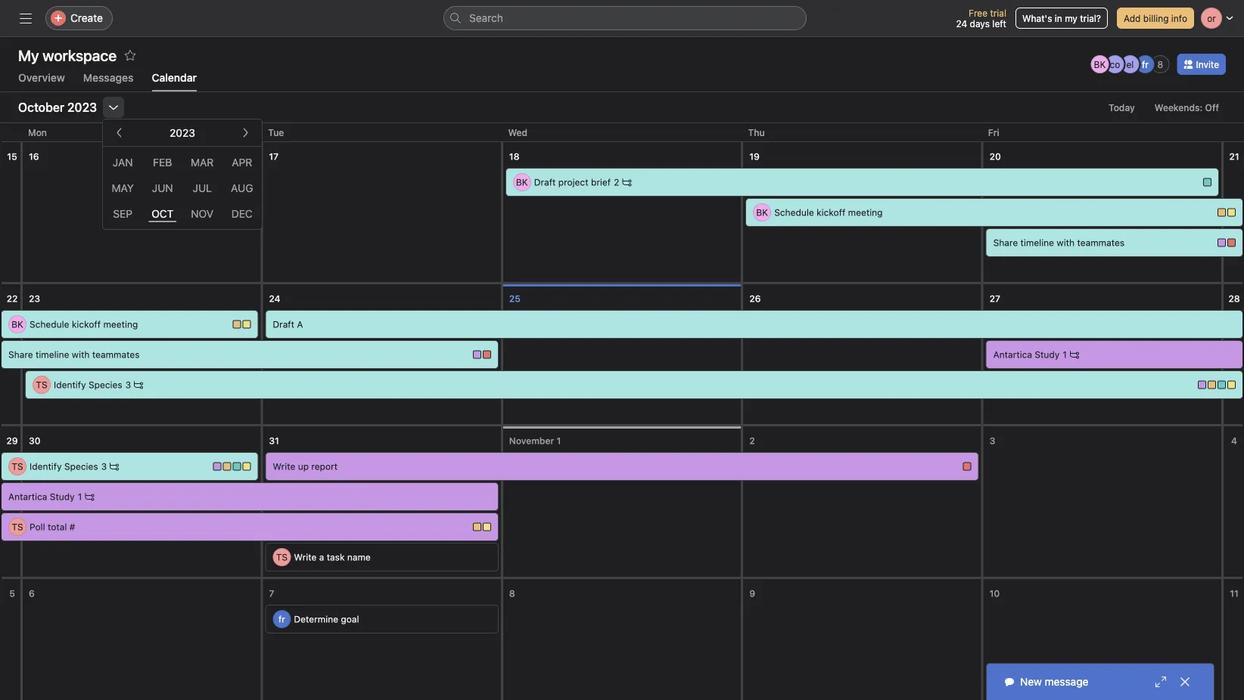 Task type: locate. For each thing, give the bounding box(es) containing it.
0 vertical spatial draft
[[534, 177, 556, 188]]

0 vertical spatial schedule
[[775, 207, 814, 218]]

1
[[1063, 350, 1067, 360], [557, 436, 561, 447], [78, 492, 82, 503]]

0 vertical spatial timeline
[[1021, 238, 1055, 248]]

1 horizontal spatial schedule kickoff meeting
[[775, 207, 883, 218]]

0 horizontal spatial schedule kickoff meeting
[[30, 319, 138, 330]]

#
[[69, 522, 75, 533]]

0 horizontal spatial share
[[8, 350, 33, 360]]

a
[[319, 553, 324, 563]]

1 horizontal spatial 24
[[956, 18, 968, 29]]

19
[[750, 151, 760, 162]]

antartica down 27
[[994, 350, 1033, 360]]

may button
[[103, 175, 143, 201]]

0 vertical spatial 24
[[956, 18, 968, 29]]

billing
[[1144, 13, 1169, 23]]

leftcount image
[[622, 178, 632, 187]]

bk left co
[[1094, 59, 1106, 70]]

1 vertical spatial meeting
[[103, 319, 138, 330]]

2 horizontal spatial 1
[[1063, 350, 1067, 360]]

0 horizontal spatial 1
[[78, 492, 82, 503]]

draft left project on the top of page
[[534, 177, 556, 188]]

up
[[298, 462, 309, 472]]

0 horizontal spatial fr
[[279, 615, 285, 625]]

antartica
[[994, 350, 1033, 360], [8, 492, 47, 503]]

ts
[[36, 380, 47, 391], [12, 462, 23, 472], [12, 522, 23, 533], [276, 553, 288, 563]]

21
[[1230, 151, 1240, 162]]

24 inside free trial 24 days left
[[956, 18, 968, 29]]

show next month image
[[239, 127, 251, 139]]

2 vertical spatial 1
[[78, 492, 82, 503]]

1 horizontal spatial 3
[[125, 380, 131, 391]]

determine
[[294, 615, 338, 625]]

1 horizontal spatial with
[[1057, 238, 1075, 248]]

study for 27
[[1035, 350, 1060, 360]]

1 vertical spatial schedule
[[30, 319, 69, 330]]

leftcount image
[[1070, 350, 1079, 360], [134, 381, 143, 390], [110, 463, 119, 472], [85, 493, 94, 502]]

invite button
[[1177, 54, 1226, 75]]

27
[[990, 294, 1001, 304]]

fr left determine
[[279, 615, 285, 625]]

1 horizontal spatial study
[[1035, 350, 1060, 360]]

meeting
[[848, 207, 883, 218], [103, 319, 138, 330]]

antartica study
[[994, 350, 1060, 360], [8, 492, 75, 503]]

1 vertical spatial antartica study
[[8, 492, 75, 503]]

1 vertical spatial teammates
[[92, 350, 140, 360]]

0 horizontal spatial 2
[[614, 177, 619, 188]]

sep
[[113, 207, 133, 220]]

0 vertical spatial with
[[1057, 238, 1075, 248]]

0 horizontal spatial timeline
[[36, 350, 69, 360]]

write up report
[[273, 462, 338, 472]]

draft left a at the top of the page
[[273, 319, 294, 330]]

0 vertical spatial 1
[[1063, 350, 1067, 360]]

1 vertical spatial 24
[[269, 294, 281, 304]]

info
[[1172, 13, 1188, 23]]

october 2023
[[18, 100, 97, 115]]

write left up
[[273, 462, 295, 472]]

1 horizontal spatial 1
[[557, 436, 561, 447]]

identify species
[[54, 380, 122, 391], [30, 462, 98, 472]]

mon
[[28, 127, 47, 138]]

november
[[509, 436, 554, 447]]

1 vertical spatial kickoff
[[72, 319, 101, 330]]

fr
[[1142, 59, 1149, 70], [279, 615, 285, 625]]

antartica for 30
[[8, 492, 47, 503]]

bk down 18 at the left top of page
[[516, 177, 528, 188]]

ts left poll
[[12, 522, 23, 533]]

schedule
[[775, 207, 814, 218], [30, 319, 69, 330]]

0 horizontal spatial teammates
[[92, 350, 140, 360]]

tue
[[268, 127, 284, 138]]

share
[[994, 238, 1018, 248], [8, 350, 33, 360]]

24 up draft a
[[269, 294, 281, 304]]

1 vertical spatial schedule kickoff meeting
[[30, 319, 138, 330]]

2 horizontal spatial 3
[[990, 436, 996, 447]]

ts down 29
[[12, 462, 23, 472]]

0 vertical spatial share
[[994, 238, 1018, 248]]

1 horizontal spatial timeline
[[1021, 238, 1055, 248]]

timeline
[[1021, 238, 1055, 248], [36, 350, 69, 360]]

bk down 22
[[11, 319, 23, 330]]

0 horizontal spatial study
[[50, 492, 75, 503]]

24 left days
[[956, 18, 968, 29]]

1 vertical spatial study
[[50, 492, 75, 503]]

0 horizontal spatial antartica
[[8, 492, 47, 503]]

0 vertical spatial write
[[273, 462, 295, 472]]

0 vertical spatial identify
[[54, 380, 86, 391]]

trial
[[990, 8, 1007, 18]]

0 horizontal spatial 24
[[269, 294, 281, 304]]

0 vertical spatial antartica
[[994, 350, 1033, 360]]

jun button
[[143, 175, 182, 201]]

7
[[269, 589, 274, 600]]

jul
[[193, 182, 212, 194]]

draft
[[534, 177, 556, 188], [273, 319, 294, 330]]

1 vertical spatial 8
[[509, 589, 515, 600]]

jan
[[113, 156, 133, 169]]

share timeline with teammates
[[994, 238, 1125, 248], [8, 350, 140, 360]]

0 vertical spatial antartica study
[[994, 350, 1060, 360]]

share up 27
[[994, 238, 1018, 248]]

11
[[1230, 589, 1239, 600]]

fr right "el" in the top of the page
[[1142, 59, 1149, 70]]

0 horizontal spatial meeting
[[103, 319, 138, 330]]

schedule kickoff meeting
[[775, 207, 883, 218], [30, 319, 138, 330]]

antartica up poll
[[8, 492, 47, 503]]

feb
[[153, 156, 172, 169]]

0 vertical spatial share timeline with teammates
[[994, 238, 1125, 248]]

report
[[311, 462, 338, 472]]

0 vertical spatial fr
[[1142, 59, 1149, 70]]

what's in my trial?
[[1023, 13, 1101, 23]]

draft project brief
[[534, 177, 611, 188]]

poll total #
[[30, 522, 75, 533]]

1 vertical spatial timeline
[[36, 350, 69, 360]]

draft for draft project brief
[[534, 177, 556, 188]]

fri
[[988, 127, 1000, 138]]

weekends:
[[1155, 102, 1203, 113]]

0 vertical spatial schedule kickoff meeting
[[775, 207, 883, 218]]

oct button
[[143, 201, 182, 226]]

0 horizontal spatial schedule
[[30, 319, 69, 330]]

1 horizontal spatial draft
[[534, 177, 556, 188]]

determine goal
[[294, 615, 359, 625]]

days
[[970, 18, 990, 29]]

kickoff
[[817, 207, 846, 218], [72, 319, 101, 330]]

oct
[[152, 207, 174, 220]]

1 horizontal spatial 2
[[750, 436, 755, 447]]

1 horizontal spatial antartica study
[[994, 350, 1060, 360]]

antartica study for 27
[[994, 350, 1060, 360]]

0 vertical spatial kickoff
[[817, 207, 846, 218]]

close image
[[1179, 677, 1192, 689]]

free
[[969, 8, 988, 18]]

8
[[1158, 59, 1164, 70], [509, 589, 515, 600]]

0 horizontal spatial draft
[[273, 319, 294, 330]]

goal
[[341, 615, 359, 625]]

search
[[469, 12, 503, 24]]

1 vertical spatial share
[[8, 350, 33, 360]]

nov
[[191, 207, 214, 220]]

0 vertical spatial study
[[1035, 350, 1060, 360]]

24
[[956, 18, 968, 29], [269, 294, 281, 304]]

search list box
[[444, 6, 807, 30]]

1 vertical spatial fr
[[279, 615, 285, 625]]

with
[[1057, 238, 1075, 248], [72, 350, 90, 360]]

0 horizontal spatial antartica study
[[8, 492, 75, 503]]

share down 22
[[8, 350, 33, 360]]

add billing info button
[[1117, 8, 1195, 29]]

in
[[1055, 13, 1063, 23]]

1 vertical spatial draft
[[273, 319, 294, 330]]

0 horizontal spatial with
[[72, 350, 90, 360]]

1 vertical spatial species
[[64, 462, 98, 472]]

0 vertical spatial teammates
[[1078, 238, 1125, 248]]

wed
[[508, 127, 528, 138]]

1 vertical spatial antartica
[[8, 492, 47, 503]]

1 vertical spatial write
[[294, 553, 317, 563]]

my
[[1065, 13, 1078, 23]]

1 for 27
[[1063, 350, 1067, 360]]

25
[[509, 294, 521, 304]]

antartica study down 27
[[994, 350, 1060, 360]]

identify
[[54, 380, 86, 391], [30, 462, 62, 472]]

pick month image
[[108, 101, 120, 114]]

study
[[1035, 350, 1060, 360], [50, 492, 75, 503]]

aug
[[231, 182, 253, 194]]

species
[[89, 380, 122, 391], [64, 462, 98, 472]]

6
[[29, 589, 35, 600]]

0 vertical spatial 8
[[1158, 59, 1164, 70]]

overview button
[[18, 72, 65, 92]]

apr
[[232, 156, 252, 169]]

mar
[[191, 156, 214, 169]]

0 horizontal spatial share timeline with teammates
[[8, 350, 140, 360]]

22
[[6, 294, 18, 304]]

write left a
[[294, 553, 317, 563]]

0 vertical spatial meeting
[[848, 207, 883, 218]]

23
[[29, 294, 40, 304]]

create
[[70, 12, 103, 24]]

1 horizontal spatial meeting
[[848, 207, 883, 218]]

1 horizontal spatial antartica
[[994, 350, 1033, 360]]

antartica study up poll
[[8, 492, 75, 503]]

0 horizontal spatial 3
[[101, 462, 107, 472]]



Task type: describe. For each thing, give the bounding box(es) containing it.
task
[[327, 553, 345, 563]]

28
[[1229, 294, 1240, 304]]

1 vertical spatial 1
[[557, 436, 561, 447]]

0 horizontal spatial kickoff
[[72, 319, 101, 330]]

write for write a task name
[[294, 553, 317, 563]]

expand sidebar image
[[20, 12, 32, 24]]

16
[[29, 151, 39, 162]]

today button
[[1102, 97, 1142, 118]]

weekends: off
[[1155, 102, 1220, 113]]

free trial 24 days left
[[956, 8, 1007, 29]]

26
[[750, 294, 761, 304]]

show previous month image
[[114, 127, 126, 139]]

invite
[[1196, 59, 1220, 70]]

apr button
[[222, 150, 262, 175]]

1 vertical spatial 3
[[990, 436, 996, 447]]

calendar
[[152, 72, 197, 84]]

november 1
[[509, 436, 561, 447]]

1 vertical spatial identify
[[30, 462, 62, 472]]

15
[[7, 151, 17, 162]]

thu
[[748, 127, 765, 138]]

jun
[[152, 182, 173, 194]]

a
[[297, 319, 303, 330]]

project
[[558, 177, 589, 188]]

aug button
[[222, 175, 262, 201]]

2 vertical spatial 3
[[101, 462, 107, 472]]

brief
[[591, 177, 611, 188]]

mar button
[[182, 150, 222, 175]]

1 horizontal spatial 8
[[1158, 59, 1164, 70]]

bk down 19
[[756, 207, 768, 218]]

ts up 30
[[36, 380, 47, 391]]

18
[[509, 151, 520, 162]]

poll
[[30, 522, 45, 533]]

search button
[[444, 6, 807, 30]]

write for write up report
[[273, 462, 295, 472]]

10
[[990, 589, 1000, 600]]

draft for draft a
[[273, 319, 294, 330]]

31
[[269, 436, 279, 447]]

write a task name
[[294, 553, 371, 563]]

feb button
[[143, 150, 182, 175]]

antartica study for 30
[[8, 492, 75, 503]]

9
[[750, 589, 756, 600]]

1 horizontal spatial schedule
[[775, 207, 814, 218]]

1 vertical spatial identify species
[[30, 462, 98, 472]]

new message
[[1020, 676, 1089, 689]]

1 horizontal spatial fr
[[1142, 59, 1149, 70]]

0 vertical spatial 3
[[125, 380, 131, 391]]

add
[[1124, 13, 1141, 23]]

today
[[1109, 102, 1135, 113]]

20
[[990, 151, 1001, 162]]

add to starred image
[[124, 49, 136, 61]]

1 vertical spatial share timeline with teammates
[[8, 350, 140, 360]]

1 vertical spatial with
[[72, 350, 90, 360]]

0 vertical spatial identify species
[[54, 380, 122, 391]]

0 horizontal spatial 8
[[509, 589, 515, 600]]

1 horizontal spatial kickoff
[[817, 207, 846, 218]]

off
[[1206, 102, 1220, 113]]

el
[[1127, 59, 1134, 70]]

overview
[[18, 72, 65, 84]]

study for 30
[[50, 492, 75, 503]]

may
[[112, 182, 134, 194]]

messages
[[83, 72, 134, 84]]

5
[[9, 589, 15, 600]]

sep button
[[103, 201, 143, 226]]

0 vertical spatial species
[[89, 380, 122, 391]]

4
[[1232, 436, 1238, 447]]

co
[[1110, 59, 1121, 70]]

messages button
[[83, 72, 134, 92]]

total
[[48, 522, 67, 533]]

add billing info
[[1124, 13, 1188, 23]]

1 horizontal spatial share timeline with teammates
[[994, 238, 1125, 248]]

29
[[6, 436, 18, 447]]

ts left a
[[276, 553, 288, 563]]

2023
[[170, 127, 195, 139]]

draft a
[[273, 319, 303, 330]]

left
[[993, 18, 1007, 29]]

expand new message image
[[1155, 677, 1167, 689]]

1 horizontal spatial share
[[994, 238, 1018, 248]]

create button
[[45, 6, 113, 30]]

nov button
[[182, 201, 222, 226]]

dec button
[[222, 201, 262, 226]]

calendar button
[[152, 72, 197, 92]]

0 vertical spatial 2
[[614, 177, 619, 188]]

1 vertical spatial 2
[[750, 436, 755, 447]]

weekends: off button
[[1148, 97, 1226, 118]]

jul button
[[182, 175, 222, 201]]

1 for 30
[[78, 492, 82, 503]]

jan button
[[103, 150, 143, 175]]

what's
[[1023, 13, 1053, 23]]

1 horizontal spatial teammates
[[1078, 238, 1125, 248]]

my workspace
[[18, 46, 117, 64]]

antartica for 27
[[994, 350, 1033, 360]]

trial?
[[1080, 13, 1101, 23]]

17
[[269, 151, 279, 162]]

name
[[347, 553, 371, 563]]



Task type: vqa. For each thing, say whether or not it's contained in the screenshot.
the rightmost time
no



